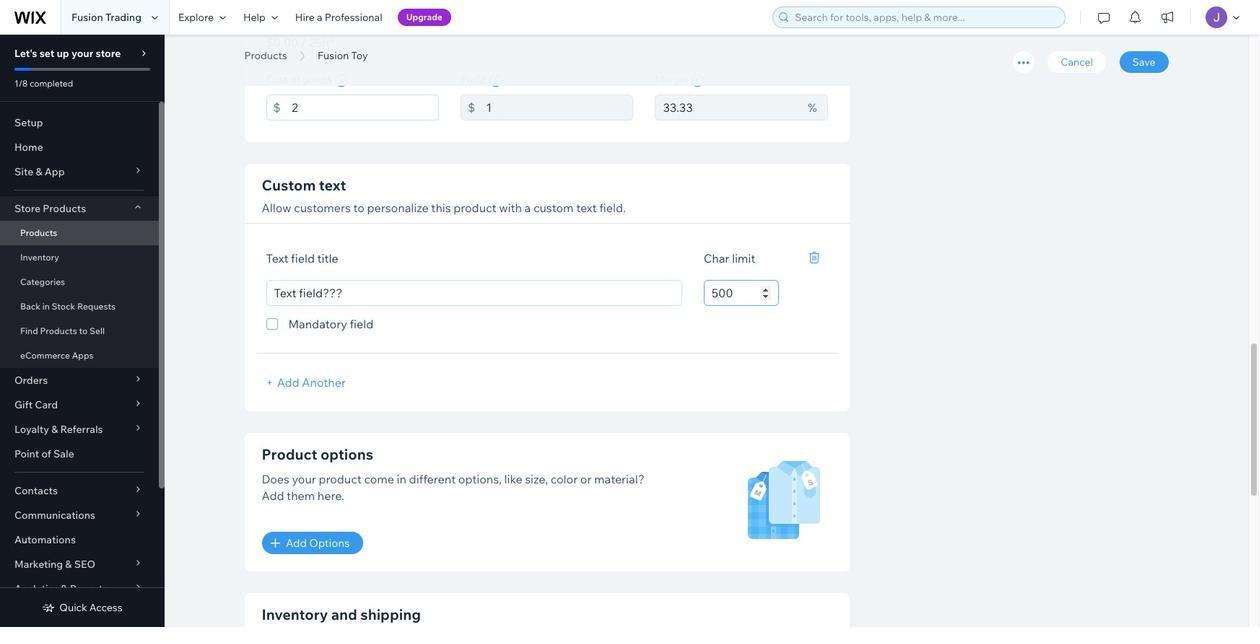 Task type: locate. For each thing, give the bounding box(es) containing it.
%
[[808, 100, 817, 115]]

field
[[291, 252, 315, 266], [350, 317, 374, 332]]

professional
[[325, 11, 382, 24]]

Search for tools, apps, help & more... field
[[791, 7, 1061, 27]]

0 vertical spatial product
[[454, 201, 497, 215]]

orders button
[[0, 368, 159, 393]]

1 vertical spatial to
[[79, 326, 88, 336]]

1 horizontal spatial in
[[397, 473, 407, 487]]

to right customers
[[353, 201, 365, 215]]

1 vertical spatial product
[[319, 473, 362, 487]]

hire
[[295, 11, 315, 24]]

2 vertical spatial add
[[286, 537, 307, 551]]

text left "field."
[[576, 201, 597, 215]]

field.
[[599, 201, 626, 215]]

1 vertical spatial of
[[41, 448, 51, 461]]

store
[[14, 202, 40, 215]]

info tooltip image
[[489, 74, 502, 87]]

1 horizontal spatial text
[[576, 201, 597, 215]]

sale
[[53, 448, 74, 461]]

add options
[[286, 537, 350, 551]]

setup link
[[0, 110, 159, 135]]

to inside sidebar element
[[79, 326, 88, 336]]

info tooltip image right margin
[[691, 74, 704, 87]]

your right 'up'
[[71, 47, 93, 60]]

product
[[454, 201, 497, 215], [319, 473, 362, 487]]

1 vertical spatial text
[[576, 201, 597, 215]]

&
[[36, 165, 42, 178], [51, 423, 58, 436], [65, 558, 72, 571], [61, 583, 68, 596]]

delete icon image
[[809, 252, 819, 264]]

inventory left and
[[262, 606, 328, 624]]

2 info tooltip image from the left
[[691, 74, 704, 87]]

0 horizontal spatial to
[[79, 326, 88, 336]]

inventory inside fusion toy form
[[262, 606, 328, 624]]

cost of goods
[[266, 73, 332, 86]]

in right come
[[397, 473, 407, 487]]

orders
[[14, 374, 48, 387]]

point
[[14, 448, 39, 461]]

info tooltip image
[[335, 74, 348, 87], [691, 74, 704, 87]]

0 vertical spatial products link
[[237, 48, 294, 63]]

$ down cost
[[273, 100, 281, 115]]

limit
[[732, 252, 756, 266]]

products inside fusion toy form
[[244, 49, 287, 62]]

products up cost
[[244, 49, 287, 62]]

contacts button
[[0, 479, 159, 503]]

& inside dropdown button
[[36, 165, 42, 178]]

products up ecommerce apps
[[40, 326, 77, 336]]

products link up cost
[[237, 48, 294, 63]]

0 horizontal spatial products link
[[0, 221, 159, 246]]

to
[[353, 201, 365, 215], [79, 326, 88, 336]]

0 vertical spatial field
[[291, 252, 315, 266]]

products link down store products
[[0, 221, 159, 246]]

in right back at the top left of page
[[42, 301, 50, 312]]

products link
[[237, 48, 294, 63], [0, 221, 159, 246]]

0 vertical spatial your
[[71, 47, 93, 60]]

upgrade button
[[398, 9, 451, 26]]

set
[[39, 47, 54, 60]]

product up here.
[[319, 473, 362, 487]]

0 vertical spatial inventory
[[20, 252, 59, 263]]

product inside does your product come in different options, like size, color or material? add them here.
[[319, 473, 362, 487]]

0 horizontal spatial your
[[71, 47, 93, 60]]

0 horizontal spatial a
[[317, 11, 323, 24]]

loyalty & referrals button
[[0, 417, 159, 442]]

quick access
[[59, 601, 123, 614]]

1 vertical spatial inventory
[[262, 606, 328, 624]]

gift card button
[[0, 393, 159, 417]]

& right site
[[36, 165, 42, 178]]

analytics
[[14, 583, 59, 596]]

title
[[317, 252, 339, 266]]

$ down profit
[[468, 100, 475, 115]]

does your product come in different options, like size, color or material? add them here.
[[262, 473, 645, 503]]

1 horizontal spatial info tooltip image
[[691, 74, 704, 87]]

product right "this"
[[454, 201, 497, 215]]

stock
[[52, 301, 75, 312]]

products right the store
[[43, 202, 86, 215]]

upgrade
[[406, 12, 443, 22]]

communications button
[[0, 503, 159, 528]]

0 horizontal spatial product
[[319, 473, 362, 487]]

your up the them
[[292, 473, 316, 487]]

fusion trading
[[71, 11, 142, 24]]

products
[[244, 49, 287, 62], [43, 202, 86, 215], [20, 227, 57, 238], [40, 326, 77, 336]]

loyalty & referrals
[[14, 423, 103, 436]]

a right hire in the left of the page
[[317, 11, 323, 24]]

your inside sidebar element
[[71, 47, 93, 60]]

0 horizontal spatial in
[[42, 301, 50, 312]]

custom text allow customers to personalize this product with a custom text field.
[[262, 176, 626, 215]]

1 info tooltip image from the left
[[335, 74, 348, 87]]

1 horizontal spatial inventory
[[262, 606, 328, 624]]

add down does
[[262, 489, 284, 503]]

of right cost
[[290, 73, 300, 86]]

inventory for inventory and shipping
[[262, 606, 328, 624]]

0 vertical spatial of
[[290, 73, 300, 86]]

material?
[[594, 473, 645, 487]]

inventory up categories
[[20, 252, 59, 263]]

of left 'sale'
[[41, 448, 51, 461]]

home
[[14, 141, 43, 154]]

1 horizontal spatial a
[[525, 201, 531, 215]]

of for sale
[[41, 448, 51, 461]]

inventory for inventory
[[20, 252, 59, 263]]

1 $ from the left
[[273, 100, 281, 115]]

fusion toy down hire in the left of the page
[[244, 31, 377, 64]]

1 vertical spatial field
[[350, 317, 374, 332]]

a
[[317, 11, 323, 24], [525, 201, 531, 215]]

a inside custom text allow customers to personalize this product with a custom text field.
[[525, 201, 531, 215]]

1 horizontal spatial $
[[468, 100, 475, 115]]

& left seo
[[65, 558, 72, 571]]

1 vertical spatial in
[[397, 473, 407, 487]]

info tooltip image right the goods
[[335, 74, 348, 87]]

add another button
[[266, 376, 346, 390]]

communications
[[14, 509, 95, 522]]

analytics & reports button
[[0, 577, 159, 601]]

fusion toy
[[244, 31, 377, 64], [318, 49, 368, 62]]

of inside fusion toy form
[[290, 73, 300, 86]]

cancel button
[[1048, 51, 1106, 73]]

0 horizontal spatial $
[[273, 100, 281, 115]]

with
[[499, 201, 522, 215]]

1 vertical spatial a
[[525, 201, 531, 215]]

info tooltip image for margin
[[691, 74, 704, 87]]

store products button
[[0, 196, 159, 221]]

None text field
[[486, 95, 634, 121]]

cost
[[266, 73, 288, 86]]

marketing & seo button
[[0, 552, 159, 577]]

& for analytics
[[61, 583, 68, 596]]

1 horizontal spatial your
[[292, 473, 316, 487]]

& for marketing
[[65, 558, 72, 571]]

& inside popup button
[[61, 583, 68, 596]]

0 horizontal spatial field
[[291, 252, 315, 266]]

e.g., "What would you like engraved on your watch?" text field
[[266, 280, 682, 306]]

a right with
[[525, 201, 531, 215]]

card
[[35, 399, 58, 412]]

goods
[[302, 73, 332, 86]]

1 horizontal spatial of
[[290, 73, 300, 86]]

1 vertical spatial add
[[262, 489, 284, 503]]

sell
[[90, 326, 105, 336]]

store products
[[14, 202, 86, 215]]

add for add options
[[286, 537, 307, 551]]

help button
[[235, 0, 287, 35]]

1 horizontal spatial products link
[[237, 48, 294, 63]]

plus xs image
[[271, 540, 280, 548]]

help
[[243, 11, 266, 24]]

0 horizontal spatial info tooltip image
[[335, 74, 348, 87]]

1 horizontal spatial product
[[454, 201, 497, 215]]

text
[[319, 176, 346, 194], [576, 201, 597, 215]]

& for loyalty
[[51, 423, 58, 436]]

1 vertical spatial your
[[292, 473, 316, 487]]

add inside does your product come in different options, like size, color or material? add them here.
[[262, 489, 284, 503]]

0 horizontal spatial inventory
[[20, 252, 59, 263]]

add right plus xs icon
[[286, 537, 307, 551]]

hire a professional
[[295, 11, 382, 24]]

in
[[42, 301, 50, 312], [397, 473, 407, 487]]

add left another
[[277, 376, 299, 390]]

add
[[277, 376, 299, 390], [262, 489, 284, 503], [286, 537, 307, 551]]

site & app button
[[0, 160, 159, 184]]

options
[[309, 537, 350, 551]]

None text field
[[292, 95, 439, 121], [655, 95, 801, 121], [292, 95, 439, 121], [655, 95, 801, 121]]

char
[[704, 252, 730, 266]]

in inside sidebar element
[[42, 301, 50, 312]]

1 horizontal spatial to
[[353, 201, 365, 215]]

field right mandatory
[[350, 317, 374, 332]]

field left title
[[291, 252, 315, 266]]

inventory and shipping
[[262, 606, 421, 624]]

2 $ from the left
[[468, 100, 475, 115]]

toy
[[333, 31, 377, 64], [351, 49, 368, 62]]

1/8
[[14, 78, 28, 89]]

add for add another
[[277, 376, 299, 390]]

field for mandatory
[[350, 317, 374, 332]]

of inside sidebar element
[[41, 448, 51, 461]]

text up customers
[[319, 176, 346, 194]]

0 vertical spatial to
[[353, 201, 365, 215]]

inventory inside sidebar element
[[20, 252, 59, 263]]

0 horizontal spatial of
[[41, 448, 51, 461]]

requests
[[77, 301, 116, 312]]

1 horizontal spatial field
[[350, 317, 374, 332]]

0 vertical spatial a
[[317, 11, 323, 24]]

to left sell
[[79, 326, 88, 336]]

& right loyalty
[[51, 423, 58, 436]]

add inside "button"
[[286, 537, 307, 551]]

& up quick
[[61, 583, 68, 596]]

0 vertical spatial in
[[42, 301, 50, 312]]

app
[[45, 165, 65, 178]]

loyalty
[[14, 423, 49, 436]]

0 horizontal spatial text
[[319, 176, 346, 194]]

None number field
[[704, 280, 779, 306]]

0 vertical spatial add
[[277, 376, 299, 390]]



Task type: describe. For each thing, give the bounding box(es) containing it.
quick access button
[[42, 601, 123, 614]]

back in stock requests link
[[0, 295, 159, 319]]

0 vertical spatial text
[[319, 176, 346, 194]]

products link inside fusion toy form
[[237, 48, 294, 63]]

let's
[[14, 47, 37, 60]]

back
[[20, 301, 40, 312]]

customers
[[294, 201, 351, 215]]

products down the store
[[20, 227, 57, 238]]

find products to sell link
[[0, 319, 159, 344]]

apps
[[72, 350, 94, 361]]

categories
[[20, 277, 65, 287]]

seo
[[74, 558, 95, 571]]

$0.00 / 25ft²
[[266, 35, 335, 50]]

point of sale
[[14, 448, 74, 461]]

text
[[266, 252, 288, 266]]

product
[[262, 446, 317, 464]]

sidebar element
[[0, 35, 165, 627]]

them
[[287, 489, 315, 503]]

gift card
[[14, 399, 58, 412]]

fusion toy up the goods
[[318, 49, 368, 62]]

$0.00
[[266, 35, 298, 50]]

size,
[[525, 473, 548, 487]]

completed
[[30, 78, 73, 89]]

ecommerce apps
[[20, 350, 94, 361]]

reports
[[70, 583, 108, 596]]

field for text
[[291, 252, 315, 266]]

product options
[[262, 446, 373, 464]]

quick
[[59, 601, 87, 614]]

add options button
[[262, 532, 363, 555]]

trading
[[105, 11, 142, 24]]

options
[[321, 446, 373, 464]]

analytics & reports
[[14, 583, 108, 596]]

automations
[[14, 534, 76, 547]]

to inside custom text allow customers to personalize this product with a custom text field.
[[353, 201, 365, 215]]

let's set up your store
[[14, 47, 121, 60]]

here.
[[318, 489, 344, 503]]

ecommerce apps link
[[0, 344, 159, 368]]

point of sale link
[[0, 442, 159, 466]]

marketing
[[14, 558, 63, 571]]

& for site
[[36, 165, 42, 178]]

custom
[[262, 176, 316, 194]]

in inside does your product come in different options, like size, color or material? add them here.
[[397, 473, 407, 487]]

explore
[[178, 11, 214, 24]]

profit
[[461, 73, 487, 86]]

products inside dropdown button
[[43, 202, 86, 215]]

cancel
[[1061, 56, 1093, 69]]

inventory link
[[0, 246, 159, 270]]

find
[[20, 326, 38, 336]]

different
[[409, 473, 456, 487]]

personalize
[[367, 201, 429, 215]]

fusion up cost
[[244, 31, 327, 64]]

automations link
[[0, 528, 159, 552]]

ecommerce
[[20, 350, 70, 361]]

come
[[364, 473, 394, 487]]

options,
[[458, 473, 502, 487]]

text field title
[[266, 252, 339, 266]]

custom
[[534, 201, 574, 215]]

fusion toy form
[[165, 0, 1259, 627]]

none number field inside fusion toy form
[[704, 280, 779, 306]]

and
[[331, 606, 357, 624]]

fusion up the goods
[[318, 49, 349, 62]]

fusion left the trading
[[71, 11, 103, 24]]

save
[[1133, 56, 1156, 69]]

product inside custom text allow customers to personalize this product with a custom text field.
[[454, 201, 497, 215]]

allow
[[262, 201, 291, 215]]

access
[[89, 601, 123, 614]]

hire a professional link
[[287, 0, 391, 35]]

margin
[[655, 73, 688, 86]]

color
[[551, 473, 578, 487]]

back in stock requests
[[20, 301, 116, 312]]

find products to sell
[[20, 326, 105, 336]]

does
[[262, 473, 289, 487]]

contacts
[[14, 485, 58, 498]]

this
[[431, 201, 451, 215]]

char limit
[[704, 252, 756, 266]]

site & app
[[14, 165, 65, 178]]

like
[[504, 473, 523, 487]]

info tooltip image for cost of goods
[[335, 74, 348, 87]]

home link
[[0, 135, 159, 160]]

1 vertical spatial products link
[[0, 221, 159, 246]]

shipping
[[361, 606, 421, 624]]

of for goods
[[290, 73, 300, 86]]

add another
[[277, 376, 346, 390]]

your inside does your product come in different options, like size, color or material? add them here.
[[292, 473, 316, 487]]

marketing & seo
[[14, 558, 95, 571]]

25ft²
[[309, 35, 335, 50]]

1/8 completed
[[14, 78, 73, 89]]



Task type: vqa. For each thing, say whether or not it's contained in the screenshot.
the rightmost business
no



